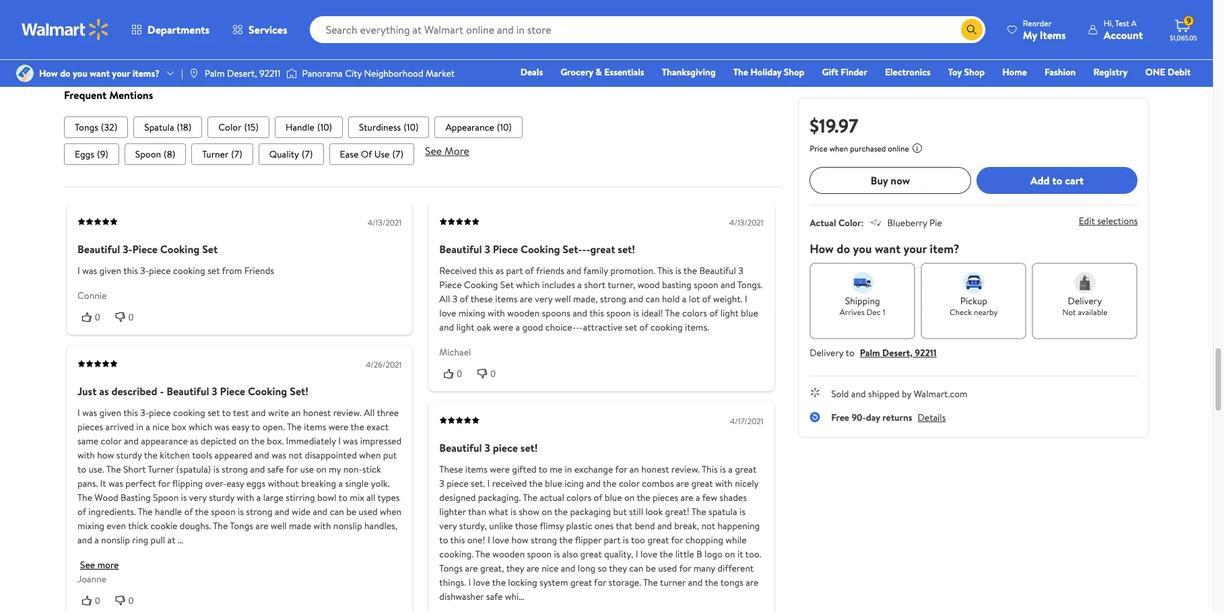 Task type: locate. For each thing, give the bounding box(es) containing it.
the inside received this as part of friends and family promotion.  this is the beautiful 3 piece cooking set which includes a short turner, wood basting spoon and tongs. all 3 of these items are very well made, strong and can hold a lot of weight.    i love mixing with wooden spoons and this spoon is ideal!   the colors of light blue and light oak were a good choice---attractive set of cooking items.
[[665, 306, 680, 320]]

quality (7)
[[269, 147, 313, 161]]

0 down oak
[[490, 368, 495, 379]]

 image for palm
[[188, 68, 199, 79]]

departments
[[148, 22, 210, 37]]

Search search field
[[310, 16, 985, 43]]

set for beautiful 3-piece cooking set
[[207, 264, 220, 277]]

list
[[64, 116, 782, 138]]

0 horizontal spatial very
[[189, 491, 206, 504]]

2 horizontal spatial as
[[495, 264, 504, 277]]

in inside these items were gifted to me in exchange for an honest review.  this is a great 3 piece set. i received the blue icing and the color combos are great with nicely designed packaging. the actual colors of blue on the pieces are a few shades lighter than what is show on the packaging but still look great!  the spatula is very sturdy, unlike those flimsy plastic ones that bend and break, not happening to this one! i love how strong the flipper part is too great for chopping while cooking.  the wooden spoon is also great quality, i love the little b logo on it too. tongs are great, they are nice and long so they can be used for many different things. i love the locking system great for storage.  the turner and the tongs are dishwasher safe whi...
[[565, 463, 572, 476]]

0 horizontal spatial (7)
[[231, 147, 242, 161]]

gifted
[[512, 463, 536, 476]]

color down arrived
[[100, 434, 121, 448]]

handle (10)
[[285, 120, 332, 134]]

add to cart button
[[977, 167, 1138, 194]]

1 horizontal spatial nonslip
[[333, 519, 362, 533]]

honest inside these items were gifted to me in exchange for an honest review.  this is a great 3 piece set. i received the blue icing and the color combos are great with nicely designed packaging. the actual colors of blue on the pieces are a few shades lighter than what is show on the packaging but still look great!  the spatula is very sturdy, unlike those flimsy plastic ones that bend and break, not happening to this one! i love how strong the flipper part is too great for chopping while cooking.  the wooden spoon is also great quality, i love the little b logo on it too. tongs are great, they are nice and long so they can be used for many different things. i love the locking system great for storage.  the turner and the tongs are dishwasher safe whi...
[[641, 463, 669, 476]]

all left 'reviews'
[[92, 4, 101, 17]]

many
[[693, 562, 715, 575]]

0 for 0 button underneath connie
[[95, 312, 100, 322]]

an inside i was given this 3-piece cooking set to test and write an honest review.  all three pieces arrived in a nice box which was easy to open.  the items were the exact same color and appearance as depicted on the box.  immediately i was impressed with how sturdy the kitchen tools appeared and was not disappointed when put to use.  the short turner (spatula) is strong and safe for use on my non-stick pans. it was perfect for flipping over-easy eggs without breaking a single yolk. the wood basting spoon is very sturdy with a large stirring bowl to mix all types of ingredients.  the handle of the spoon is strong and wide and can be used when mixing even thick cookie doughs.  the tongs are well made with nonslip handles, and a nonslip ring pull at ...
[[291, 406, 301, 420]]

set up i was given this 3-piece cooking set from friends
[[202, 241, 217, 256]]

0 vertical spatial sturdy
[[116, 449, 142, 462]]

grocery & essentials
[[561, 65, 644, 79]]

just as described - beautiful 3 piece cooking set!
[[77, 384, 308, 399]]

free 90-day returns details
[[831, 411, 946, 424]]

the
[[733, 65, 748, 79], [665, 306, 680, 320], [287, 420, 301, 434], [106, 463, 121, 476], [77, 491, 92, 504], [522, 491, 537, 504], [138, 505, 152, 519], [691, 505, 706, 519], [213, 519, 227, 533], [475, 548, 490, 561], [643, 576, 658, 589]]

1 horizontal spatial colors
[[682, 306, 707, 320]]

0 horizontal spatial turner
[[147, 463, 174, 476]]

strong
[[600, 292, 626, 305], [221, 463, 248, 476], [246, 505, 272, 519], [530, 533, 557, 547]]

were inside received this as part of friends and family promotion.  this is the beautiful 3 piece cooking set which includes a short turner, wood basting spoon and tongs. all 3 of these items are very well made, strong and can hold a lot of weight.    i love mixing with wooden spoons and this spoon is ideal!   the colors of light blue and light oak were a good choice---attractive set of cooking items.
[[493, 320, 513, 334]]

electronics link
[[879, 65, 937, 79]]

were inside i was given this 3-piece cooking set to test and write an honest review.  all three pieces arrived in a nice box which was easy to open.  the items were the exact same color and appearance as depicted on the box.  immediately i was impressed with how sturdy the kitchen tools appeared and was not disappointed when put to use.  the short turner (spatula) is strong and safe for use on my non-stick pans. it was perfect for flipping over-easy eggs without breaking a single yolk. the wood basting spoon is very sturdy with a large stirring bowl to mix all types of ingredients.  the handle of the spoon is strong and wide and can be used when mixing even thick cookie doughs.  the tongs are well made with nonslip handles, and a nonslip ring pull at ...
[[328, 420, 348, 434]]

0 horizontal spatial an
[[291, 406, 301, 420]]

neighborhood
[[364, 67, 423, 80]]

 image
[[16, 65, 34, 82], [188, 68, 199, 79]]

list item up (8)
[[133, 116, 202, 138]]

see for see all reviews
[[75, 4, 90, 17]]

do for how do you want your item?
[[837, 240, 850, 257]]

the down the pans.
[[77, 491, 92, 504]]

i right one!
[[487, 533, 490, 547]]

sturdy down over-
[[209, 491, 234, 504]]

wood
[[94, 491, 118, 504]]

beautiful for beautiful 3 piece cooking set---great set!
[[439, 241, 482, 256]]

1 horizontal spatial part
[[604, 533, 620, 547]]

which inside received this as part of friends and family promotion.  this is the beautiful 3 piece cooking set which includes a short turner, wood basting spoon and tongs. all 3 of these items are very well made, strong and can hold a lot of weight.    i love mixing with wooden spoons and this spoon is ideal!   the colors of light blue and light oak were a good choice---attractive set of cooking items.
[[516, 278, 540, 291]]

easy left eggs
[[226, 477, 244, 490]]

1 horizontal spatial pieces
[[652, 491, 678, 504]]

0 down joanne
[[95, 595, 100, 606]]

delivery for not
[[1068, 294, 1102, 308]]

buy
[[871, 173, 888, 188]]

shop inside toy shop link
[[964, 65, 985, 79]]

0 vertical spatial how
[[97, 449, 114, 462]]

beautiful for beautiful 3-piece cooking set
[[77, 241, 120, 256]]

to left the "cart"
[[1052, 173, 1063, 188]]

list item up eggs (9)
[[64, 116, 128, 138]]

:
[[861, 216, 864, 230]]

walmart image
[[22, 19, 109, 40]]

0 vertical spatial do
[[60, 67, 71, 80]]

list item containing ease of use
[[329, 143, 414, 165]]

items right "these"
[[495, 292, 517, 305]]

0 horizontal spatial safe
[[267, 463, 283, 476]]

1 vertical spatial be
[[646, 562, 656, 575]]

(10) up see more list
[[403, 120, 418, 134]]

show
[[518, 505, 539, 519]]

2 horizontal spatial can
[[645, 292, 660, 305]]

well inside received this as part of friends and family promotion.  this is the beautiful 3 piece cooking set which includes a short turner, wood basting spoon and tongs. all 3 of these items are very well made, strong and can hold a lot of weight.    i love mixing with wooden spoons and this spoon is ideal!   the colors of light blue and light oak were a good choice---attractive set of cooking items.
[[554, 292, 571, 305]]

over-
[[205, 477, 226, 490]]

grocery & essentials link
[[554, 65, 650, 79]]

shipping
[[845, 294, 880, 308]]

3- down beautiful 3-piece cooking set
[[140, 264, 149, 277]]

1 they from the left
[[506, 562, 524, 575]]

review. inside these items were gifted to me in exchange for an honest review.  this is a great 3 piece set. i received the blue icing and the color combos are great with nicely designed packaging. the actual colors of blue on the pieces are a few shades lighter than what is show on the packaging but still look great!  the spatula is very sturdy, unlike those flimsy plastic ones that bend and break, not happening to this one! i love how strong the flipper part is too great for chopping while cooking.  the wooden spoon is also great quality, i love the little b logo on it too. tongs are great, they are nice and long so they can be used for many different things. i love the locking system great for storage.  the turner and the tongs are dishwasher safe whi...
[[671, 463, 700, 476]]

2 horizontal spatial very
[[535, 292, 552, 305]]

0 horizontal spatial your
[[112, 67, 130, 80]]

1 vertical spatial part
[[604, 533, 620, 547]]

(32)
[[101, 120, 117, 134]]

be inside these items were gifted to me in exchange for an honest review.  this is a great 3 piece set. i received the blue icing and the color combos are great with nicely designed packaging. the actual colors of blue on the pieces are a few shades lighter than what is show on the packaging but still look great!  the spatula is very sturdy, unlike those flimsy plastic ones that bend and break, not happening to this one! i love how strong the flipper part is too great for chopping while cooking.  the wooden spoon is also great quality, i love the little b logo on it too. tongs are great, they are nice and long so they can be used for many different things. i love the locking system great for storage.  the turner and the tongs are dishwasher safe whi...
[[646, 562, 656, 575]]

delivery
[[1068, 294, 1102, 308], [810, 346, 844, 360]]

well left made
[[270, 519, 286, 533]]

how down actual
[[810, 240, 834, 257]]

delivery inside the delivery not available
[[1068, 294, 1102, 308]]

colors down lot
[[682, 306, 707, 320]]

- right described
[[160, 384, 164, 399]]

i was given this 3-piece cooking set from friends
[[77, 264, 274, 277]]

shipping arrives dec 1
[[840, 294, 885, 318]]

color
[[218, 120, 241, 134], [838, 216, 861, 230]]

0 horizontal spatial used
[[358, 505, 377, 519]]

see all reviews link
[[64, 1, 146, 21]]

3 (10) from the left
[[497, 120, 511, 134]]

of
[[360, 147, 372, 161]]

how down walmart image
[[39, 67, 58, 80]]

spoon left (8)
[[135, 147, 161, 161]]

how down those
[[511, 533, 528, 547]]

be inside i was given this 3-piece cooking set to test and write an honest review.  all three pieces arrived in a nice box which was easy to open.  the items were the exact same color and appearance as depicted on the box.  immediately i was impressed with how sturdy the kitchen tools appeared and was not disappointed when put to use.  the short turner (spatula) is strong and safe for use on my non-stick pans. it was perfect for flipping over-easy eggs without breaking a single yolk. the wood basting spoon is very sturdy with a large stirring bowl to mix all types of ingredients.  the handle of the spoon is strong and wide and can be used when mixing even thick cookie doughs.  the tongs are well made with nonslip handles, and a nonslip ring pull at ...
[[346, 505, 356, 519]]

turner inside list item
[[202, 147, 228, 161]]

0 vertical spatial as
[[495, 264, 504, 277]]

friends
[[536, 264, 564, 277]]

combos
[[642, 477, 674, 490]]

0 vertical spatial set!
[[618, 241, 635, 256]]

given up arrived
[[99, 406, 121, 420]]

joanne
[[77, 572, 106, 586]]

beautiful up received
[[439, 241, 482, 256]]

0 for 0 button below 'michael'
[[457, 368, 462, 379]]

appearance
[[141, 434, 187, 448]]

i up disappointed
[[338, 434, 340, 448]]

1 vertical spatial were
[[328, 420, 348, 434]]

colors inside these items were gifted to me in exchange for an honest review.  this is a great 3 piece set. i received the blue icing and the color combos are great with nicely designed packaging. the actual colors of blue on the pieces are a few shades lighter than what is show on the packaging but still look great!  the spatula is very sturdy, unlike those flimsy plastic ones that bend and break, not happening to this one! i love how strong the flipper part is too great for chopping while cooking.  the wooden spoon is also great quality, i love the little b logo on it too. tongs are great, they are nice and long so they can be used for many different things. i love the locking system great for storage.  the turner and the tongs are dishwasher safe whi...
[[566, 491, 591, 504]]

1 vertical spatial not
[[701, 519, 715, 533]]

sturdy up short
[[116, 449, 142, 462]]

2 vertical spatial see
[[80, 558, 95, 572]]

Walmart Site-Wide search field
[[310, 16, 985, 43]]

beautiful up connie
[[77, 241, 120, 256]]

(10) for handle (10)
[[317, 120, 332, 134]]

free
[[831, 411, 849, 424]]

1 vertical spatial given
[[99, 406, 121, 420]]

0 vertical spatial nonslip
[[333, 519, 362, 533]]

reorder
[[1023, 17, 1052, 29]]

different
[[717, 562, 754, 575]]

list item containing quality
[[258, 143, 323, 165]]

1 vertical spatial pieces
[[652, 491, 678, 504]]

safe inside these items were gifted to me in exchange for an honest review.  this is a great 3 piece set. i received the blue icing and the color combos are great with nicely designed packaging. the actual colors of blue on the pieces are a few shades lighter than what is show on the packaging but still look great!  the spatula is very sturdy, unlike those flimsy plastic ones that bend and break, not happening to this one! i love how strong the flipper part is too great for chopping while cooking.  the wooden spoon is also great quality, i love the little b logo on it too. tongs are great, they are nice and long so they can be used for many different things. i love the locking system great for storage.  the turner and the tongs are dishwasher safe whi...
[[486, 590, 502, 603]]

0 horizontal spatial items
[[304, 420, 326, 434]]

can for just as described - beautiful 3 piece cooking set!
[[329, 505, 344, 519]]

1 horizontal spatial set!
[[618, 241, 635, 256]]

attractive
[[583, 320, 622, 334]]

list item down sturdiness
[[329, 143, 414, 165]]

be for beautiful 3 piece set!
[[646, 562, 656, 575]]

three
[[376, 406, 399, 420]]

departments button
[[120, 13, 221, 46]]

items
[[1040, 27, 1066, 42]]

b
[[696, 548, 702, 561]]

all inside i was given this 3-piece cooking set to test and write an honest review.  all three pieces arrived in a nice box which was easy to open.  the items were the exact same color and appearance as depicted on the box.  immediately i was impressed with how sturdy the kitchen tools appeared and was not disappointed when put to use.  the short turner (spatula) is strong and safe for use on my non-stick pans. it was perfect for flipping over-easy eggs without breaking a single yolk. the wood basting spoon is very sturdy with a large stirring bowl to mix all types of ingredients.  the handle of the spoon is strong and wide and can be used when mixing even thick cookie doughs.  the tongs are well made with nonslip handles, and a nonslip ring pull at ...
[[366, 491, 375, 504]]

do for how do you want your items?
[[60, 67, 71, 80]]

open.
[[262, 420, 285, 434]]

than
[[468, 505, 486, 519]]

and
[[566, 264, 581, 277], [720, 278, 735, 291], [628, 292, 643, 305], [572, 306, 587, 320], [439, 320, 454, 334], [851, 387, 866, 401], [251, 406, 266, 420], [124, 434, 138, 448], [254, 449, 269, 462], [250, 463, 265, 476], [586, 477, 600, 490], [274, 505, 289, 519], [313, 505, 327, 519], [657, 519, 672, 533], [77, 533, 92, 547], [561, 562, 575, 575], [688, 576, 702, 589]]

0 horizontal spatial do
[[60, 67, 71, 80]]

can inside these items were gifted to me in exchange for an honest review.  this is a great 3 piece set. i received the blue icing and the color combos are great with nicely designed packaging. the actual colors of blue on the pieces are a few shades lighter than what is show on the packaging but still look great!  the spatula is very sturdy, unlike those flimsy plastic ones that bend and break, not happening to this one! i love how strong the flipper part is too great for chopping while cooking.  the wooden spoon is also great quality, i love the little b logo on it too. tongs are great, they are nice and long so they can be used for many different things. i love the locking system great for storage.  the turner and the tongs are dishwasher safe whi...
[[629, 562, 643, 575]]

0 vertical spatial tongs
[[74, 120, 98, 134]]

edit selections button
[[1079, 214, 1138, 228]]

intent image for shipping image
[[852, 272, 873, 294]]

tongs
[[74, 120, 98, 134], [229, 519, 253, 533], [439, 562, 463, 575]]

tongs inside i was given this 3-piece cooking set to test and write an honest review.  all three pieces arrived in a nice box which was easy to open.  the items were the exact same color and appearance as depicted on the box.  immediately i was impressed with how sturdy the kitchen tools appeared and was not disappointed when put to use.  the short turner (spatula) is strong and safe for use on my non-stick pans. it was perfect for flipping over-easy eggs without breaking a single yolk. the wood basting spoon is very sturdy with a large stirring bowl to mix all types of ingredients.  the handle of the spoon is strong and wide and can be used when mixing even thick cookie doughs.  the tongs are well made with nonslip handles, and a nonslip ring pull at ...
[[229, 519, 253, 533]]

good
[[522, 320, 543, 334]]

as inside received this as part of friends and family promotion.  this is the beautiful 3 piece cooking set which includes a short turner, wood basting spoon and tongs. all 3 of these items are very well made, strong and can hold a lot of weight.    i love mixing with wooden spoons and this spoon is ideal!   the colors of light blue and light oak were a good choice---attractive set of cooking items.
[[495, 264, 504, 277]]

0 button down connie
[[77, 310, 111, 324]]

shades
[[719, 491, 747, 504]]

0 horizontal spatial color
[[100, 434, 121, 448]]

1 horizontal spatial how
[[511, 533, 528, 547]]

see inside list
[[425, 143, 442, 158]]

you for how do you want your items?
[[73, 67, 88, 80]]

pieces down "combos"
[[652, 491, 678, 504]]

0 vertical spatial items
[[495, 292, 517, 305]]

0 vertical spatial your
[[112, 67, 130, 80]]

1 given from the top
[[99, 264, 121, 277]]

packaging.
[[478, 491, 520, 504]]

cooking inside i was given this 3-piece cooking set to test and write an honest review.  all three pieces arrived in a nice box which was easy to open.  the items were the exact same color and appearance as depicted on the box.  immediately i was impressed with how sturdy the kitchen tools appeared and was not disappointed when put to use.  the short turner (spatula) is strong and safe for use on my non-stick pans. it was perfect for flipping over-easy eggs without breaking a single yolk. the wood basting spoon is very sturdy with a large stirring bowl to mix all types of ingredients.  the handle of the spoon is strong and wide and can be used when mixing even thick cookie doughs.  the tongs are well made with nonslip handles, and a nonslip ring pull at ...
[[173, 406, 205, 420]]

see for see more
[[425, 143, 442, 158]]

1 horizontal spatial all
[[439, 292, 450, 305]]

in inside i was given this 3-piece cooking set to test and write an honest review.  all three pieces arrived in a nice box which was easy to open.  the items were the exact same color and appearance as depicted on the box.  immediately i was impressed with how sturdy the kitchen tools appeared and was not disappointed when put to use.  the short turner (spatula) is strong and safe for use on my non-stick pans. it was perfect for flipping over-easy eggs without breaking a single yolk. the wood basting spoon is very sturdy with a large stirring bowl to mix all types of ingredients.  the handle of the spoon is strong and wide and can be used when mixing even thick cookie doughs.  the tongs are well made with nonslip handles, and a nonslip ring pull at ...
[[136, 420, 143, 434]]

2 given from the top
[[99, 406, 121, 420]]

2 (10) from the left
[[403, 120, 418, 134]]

0 vertical spatial be
[[346, 505, 356, 519]]

0 vertical spatial spoon
[[135, 147, 161, 161]]

0 horizontal spatial delivery
[[810, 346, 844, 360]]

you for how do you want your item?
[[853, 240, 872, 257]]

wooden inside these items were gifted to me in exchange for an honest review.  this is a great 3 piece set. i received the blue icing and the color combos are great with nicely designed packaging. the actual colors of blue on the pieces are a few shades lighter than what is show on the packaging but still look great!  the spatula is very sturdy, unlike those flimsy plastic ones that bend and break, not happening to this one! i love how strong the flipper part is too great for chopping while cooking.  the wooden spoon is also great quality, i love the little b logo on it too. tongs are great, they are nice and long so they can be used for many different things. i love the locking system great for storage.  the turner and the tongs are dishwasher safe whi...
[[492, 548, 525, 561]]

0 vertical spatial desert,
[[227, 67, 257, 80]]

1 vertical spatial blue
[[545, 477, 562, 490]]

look
[[645, 505, 663, 519]]

1 horizontal spatial 4/13/2021
[[729, 217, 763, 228]]

(10) for sturdiness (10)
[[403, 120, 418, 134]]

0 vertical spatial very
[[535, 292, 552, 305]]

nice up system
[[541, 562, 558, 575]]

the left little
[[659, 548, 673, 561]]

color inside these items were gifted to me in exchange for an honest review.  this is a great 3 piece set. i received the blue icing and the color combos are great with nicely designed packaging. the actual colors of blue on the pieces are a few shades lighter than what is show on the packaging but still look great!  the spatula is very sturdy, unlike those flimsy plastic ones that bend and break, not happening to this one! i love how strong the flipper part is too great for chopping while cooking.  the wooden spoon is also great quality, i love the little b logo on it too. tongs are great, they are nice and long so they can be used for many different things. i love the locking system great for storage.  the turner and the tongs are dishwasher safe whi...
[[618, 477, 639, 490]]

i right set.
[[487, 477, 490, 490]]

on up flimsy
[[541, 505, 552, 519]]

cooking down ideal!
[[650, 320, 682, 334]]

how do you want your item?
[[810, 240, 960, 257]]

of
[[525, 264, 534, 277], [459, 292, 468, 305], [702, 292, 711, 305], [709, 306, 718, 320], [639, 320, 648, 334], [593, 491, 602, 504], [77, 505, 86, 519], [184, 505, 193, 519]]

made,
[[573, 292, 597, 305]]

cooking left from
[[173, 264, 205, 277]]

nice inside these items were gifted to me in exchange for an honest review.  this is a great 3 piece set. i received the blue icing and the color combos are great with nicely designed packaging. the actual colors of blue on the pieces are a few shades lighter than what is show on the packaging but still look great!  the spatula is very sturdy, unlike those flimsy plastic ones that bend and break, not happening to this one! i love how strong the flipper part is too great for chopping while cooking.  the wooden spoon is also great quality, i love the little b logo on it too. tongs are great, they are nice and long so they can be used for many different things. i love the locking system great for storage.  the turner and the tongs are dishwasher safe whi...
[[541, 562, 558, 575]]

light left oak
[[456, 320, 474, 334]]

beautiful for beautiful 3 piece set!
[[439, 440, 482, 455]]

1 horizontal spatial not
[[701, 519, 715, 533]]

2 horizontal spatial blue
[[741, 306, 758, 320]]

honest
[[303, 406, 331, 420], [641, 463, 669, 476]]

a up appearance
[[145, 420, 150, 434]]

0 horizontal spatial in
[[136, 420, 143, 434]]

&
[[596, 65, 602, 79]]

very inside these items were gifted to me in exchange for an honest review.  this is a great 3 piece set. i received the blue icing and the color combos are great with nicely designed packaging. the actual colors of blue on the pieces are a few shades lighter than what is show on the packaging but still look great!  the spatula is very sturdy, unlike those flimsy plastic ones that bend and break, not happening to this one! i love how strong the flipper part is too great for chopping while cooking.  the wooden spoon is also great quality, i love the little b logo on it too. tongs are great, they are nice and long so they can be used for many different things. i love the locking system great for storage.  the turner and the tongs are dishwasher safe whi...
[[439, 519, 457, 533]]

piece up test
[[220, 384, 245, 399]]

great up nicely
[[735, 463, 756, 476]]

1 shop from the left
[[784, 65, 805, 79]]

items inside these items were gifted to me in exchange for an honest review.  this is a great 3 piece set. i received the blue icing and the color combos are great with nicely designed packaging. the actual colors of blue on the pieces are a few shades lighter than what is show on the packaging but still look great!  the spatula is very sturdy, unlike those flimsy plastic ones that bend and break, not happening to this one! i love how strong the flipper part is too great for chopping while cooking.  the wooden spoon is also great quality, i love the little b logo on it too. tongs are great, they are nice and long so they can be used for many different things. i love the locking system great for storage.  the turner and the tongs are dishwasher safe whi...
[[465, 463, 487, 476]]

2 shop from the left
[[964, 65, 985, 79]]

thanksgiving link
[[656, 65, 722, 79]]

use
[[300, 463, 314, 476]]

michael
[[439, 345, 471, 359]]

services button
[[221, 13, 299, 46]]

(18)
[[177, 120, 191, 134]]

spoon inside these items were gifted to me in exchange for an honest review.  this is a great 3 piece set. i received the blue icing and the color combos are great with nicely designed packaging. the actual colors of blue on the pieces are a few shades lighter than what is show on the packaging but still look great!  the spatula is very sturdy, unlike those flimsy plastic ones that bend and break, not happening to this one! i love how strong the flipper part is too great for chopping while cooking.  the wooden spoon is also great quality, i love the little b logo on it too. tongs are great, they are nice and long so they can be used for many different things. i love the locking system great for storage.  the turner and the tongs are dishwasher safe whi...
[[527, 548, 551, 561]]

registry link
[[1087, 65, 1134, 79]]

and down 'many' on the bottom right of the page
[[688, 576, 702, 589]]

list item containing handle
[[274, 116, 343, 138]]

2 vertical spatial cooking
[[173, 406, 205, 420]]

2 they from the left
[[609, 562, 627, 575]]

1 horizontal spatial safe
[[486, 590, 502, 603]]

- right 'choice-'
[[579, 320, 583, 334]]

1 horizontal spatial honest
[[641, 463, 669, 476]]

was down box.
[[271, 449, 286, 462]]

which inside i was given this 3-piece cooking set to test and write an honest review.  all three pieces arrived in a nice box which was easy to open.  the items were the exact same color and appearance as depicted on the box.  immediately i was impressed with how sturdy the kitchen tools appeared and was not disappointed when put to use.  the short turner (spatula) is strong and safe for use on my non-stick pans. it was perfect for flipping over-easy eggs without breaking a single yolk. the wood basting spoon is very sturdy with a large stirring bowl to mix all types of ingredients.  the handle of the spoon is strong and wide and can be used when mixing even thick cookie doughs.  the tongs are well made with nonslip handles, and a nonslip ring pull at ...
[[188, 420, 212, 434]]

nearby
[[974, 306, 998, 318]]

sturdiness (10)
[[359, 120, 418, 134]]

were inside these items were gifted to me in exchange for an honest review.  this is a great 3 piece set. i received the blue icing and the color combos are great with nicely designed packaging. the actual colors of blue on the pieces are a few shades lighter than what is show on the packaging but still look great!  the spatula is very sturdy, unlike those flimsy plastic ones that bend and break, not happening to this one! i love how strong the flipper part is too great for chopping while cooking.  the wooden spoon is also great quality, i love the little b logo on it too. tongs are great, they are nice and long so they can be used for many different things. i love the locking system great for storage.  the turner and the tongs are dishwasher safe whi...
[[489, 463, 509, 476]]

mentions
[[109, 87, 153, 102]]

the right use.
[[106, 463, 121, 476]]

1 horizontal spatial can
[[629, 562, 643, 575]]

see more button
[[80, 558, 119, 572]]

this up arrived
[[123, 406, 138, 420]]

the holiday shop link
[[727, 65, 811, 79]]

0 vertical spatial color
[[100, 434, 121, 448]]

1 vertical spatial items
[[304, 420, 326, 434]]

3 left "these"
[[452, 292, 457, 305]]

0 down connie
[[95, 312, 100, 322]]

1 horizontal spatial delivery
[[1068, 294, 1102, 308]]

can for beautiful 3 piece set!
[[629, 562, 643, 575]]

0 horizontal spatial sturdy
[[116, 449, 142, 462]]

safe
[[267, 463, 283, 476], [486, 590, 502, 603]]

color left '(15)'
[[218, 120, 241, 134]]

1 horizontal spatial be
[[646, 562, 656, 575]]

nonslip down mix
[[333, 519, 362, 533]]

and right sold
[[851, 387, 866, 401]]

list item containing appearance
[[434, 116, 522, 138]]

break,
[[674, 519, 699, 533]]

a up see more dropdown button
[[94, 533, 99, 547]]

1 (7) from the left
[[231, 147, 242, 161]]

for up little
[[671, 533, 683, 547]]

can inside i was given this 3-piece cooking set to test and write an honest review.  all three pieces arrived in a nice box which was easy to open.  the items were the exact same color and appearance as depicted on the box.  immediately i was impressed with how sturdy the kitchen tools appeared and was not disappointed when put to use.  the short turner (spatula) is strong and safe for use on my non-stick pans. it was perfect for flipping over-easy eggs without breaking a single yolk. the wood basting spoon is very sturdy with a large stirring bowl to mix all types of ingredients.  the handle of the spoon is strong and wide and can be used when mixing even thick cookie doughs.  the tongs are well made with nonslip handles, and a nonslip ring pull at ...
[[329, 505, 344, 519]]

list item down 'spatula'
[[124, 143, 186, 165]]

1 horizontal spatial do
[[837, 240, 850, 257]]

0 vertical spatial palm
[[205, 67, 225, 80]]

on
[[238, 434, 249, 448], [316, 463, 326, 476], [624, 491, 634, 504], [541, 505, 552, 519], [725, 548, 735, 561]]

color inside i was given this 3-piece cooking set to test and write an honest review.  all three pieces arrived in a nice box which was easy to open.  the items were the exact same color and appearance as depicted on the box.  immediately i was impressed with how sturdy the kitchen tools appeared and was not disappointed when put to use.  the short turner (spatula) is strong and safe for use on my non-stick pans. it was perfect for flipping over-easy eggs without breaking a single yolk. the wood basting spoon is very sturdy with a large stirring bowl to mix all types of ingredients.  the handle of the spoon is strong and wide and can be used when mixing even thick cookie doughs.  the tongs are well made with nonslip handles, and a nonslip ring pull at ...
[[100, 434, 121, 448]]

list item
[[64, 116, 128, 138], [133, 116, 202, 138], [207, 116, 269, 138], [274, 116, 343, 138], [348, 116, 429, 138], [434, 116, 522, 138], [64, 143, 119, 165], [124, 143, 186, 165], [191, 143, 253, 165], [258, 143, 323, 165], [329, 143, 414, 165]]

0 horizontal spatial they
[[506, 562, 524, 575]]

-
[[582, 241, 586, 256], [586, 241, 590, 256], [576, 320, 579, 334], [579, 320, 583, 334], [160, 384, 164, 399]]

the left the exact
[[350, 420, 364, 434]]

nice inside i was given this 3-piece cooking set to test and write an honest review.  all three pieces arrived in a nice box which was easy to open.  the items were the exact same color and appearance as depicted on the box.  immediately i was impressed with how sturdy the kitchen tools appeared and was not disappointed when put to use.  the short turner (spatula) is strong and safe for use on my non-stick pans. it was perfect for flipping over-easy eggs without breaking a single yolk. the wood basting spoon is very sturdy with a large stirring bowl to mix all types of ingredients.  the handle of the spoon is strong and wide and can be used when mixing even thick cookie doughs.  the tongs are well made with nonslip handles, and a nonslip ring pull at ...
[[152, 420, 169, 434]]

flipping
[[172, 477, 203, 490]]

0 vertical spatial colors
[[682, 306, 707, 320]]

3 up depicted at left bottom
[[211, 384, 217, 399]]

1 (10) from the left
[[317, 120, 332, 134]]

1 horizontal spatial used
[[658, 562, 677, 575]]

0 vertical spatial well
[[554, 292, 571, 305]]

3 up "these"
[[484, 241, 490, 256]]

very inside received this as part of friends and family promotion.  this is the beautiful 3 piece cooking set which includes a short turner, wood basting spoon and tongs. all 3 of these items are very well made, strong and can hold a lot of weight.    i love mixing with wooden spoons and this spoon is ideal!   the colors of light blue and light oak were a good choice---attractive set of cooking items.
[[535, 292, 552, 305]]

(7) right quality
[[301, 147, 313, 161]]

spoon inside i was given this 3-piece cooking set to test and write an honest review.  all three pieces arrived in a nice box which was easy to open.  the items were the exact same color and appearance as depicted on the box.  immediately i was impressed with how sturdy the kitchen tools appeared and was not disappointed when put to use.  the short turner (spatula) is strong and safe for use on my non-stick pans. it was perfect for flipping over-easy eggs without breaking a single yolk. the wood basting spoon is very sturdy with a large stirring bowl to mix all types of ingredients.  the handle of the spoon is strong and wide and can be used when mixing even thick cookie doughs.  the tongs are well made with nonslip handles, and a nonslip ring pull at ...
[[211, 505, 235, 519]]

1 vertical spatial nice
[[541, 562, 558, 575]]

1 horizontal spatial (10)
[[403, 120, 418, 134]]

items up immediately
[[304, 420, 326, 434]]

palm right |
[[205, 67, 225, 80]]

want
[[90, 67, 110, 80], [875, 240, 901, 257]]

1 vertical spatial turner
[[147, 463, 174, 476]]

the holiday shop
[[733, 65, 805, 79]]

1 vertical spatial your
[[904, 240, 927, 257]]

see more
[[425, 143, 469, 158]]

the left box.
[[251, 434, 264, 448]]

0 vertical spatial 3-
[[122, 241, 132, 256]]

3 up set.
[[484, 440, 490, 455]]

1 vertical spatial can
[[329, 505, 344, 519]]

0 horizontal spatial set
[[202, 241, 217, 256]]

2 4/13/2021 from the left
[[729, 217, 763, 228]]

1 horizontal spatial which
[[516, 278, 540, 291]]

used inside i was given this 3-piece cooking set to test and write an honest review.  all three pieces arrived in a nice box which was easy to open.  the items were the exact same color and appearance as depicted on the box.  immediately i was impressed with how sturdy the kitchen tools appeared and was not disappointed when put to use.  the short turner (spatula) is strong and safe for use on my non-stick pans. it was perfect for flipping over-easy eggs without breaking a single yolk. the wood basting spoon is very sturdy with a large stirring bowl to mix all types of ingredients.  the handle of the spoon is strong and wide and can be used when mixing even thick cookie doughs.  the tongs are well made with nonslip handles, and a nonslip ring pull at ...
[[358, 505, 377, 519]]

legal information image
[[912, 143, 923, 154]]

beautiful up these
[[439, 440, 482, 455]]

0 horizontal spatial can
[[329, 505, 344, 519]]

set inside i was given this 3-piece cooking set to test and write an honest review.  all three pieces arrived in a nice box which was easy to open.  the items were the exact same color and appearance as depicted on the box.  immediately i was impressed with how sturdy the kitchen tools appeared and was not disappointed when put to use.  the short turner (spatula) is strong and safe for use on my non-stick pans. it was perfect for flipping over-easy eggs without breaking a single yolk. the wood basting spoon is very sturdy with a large stirring bowl to mix all types of ingredients.  the handle of the spoon is strong and wide and can be used when mixing even thick cookie doughs.  the tongs are well made with nonslip handles, and a nonslip ring pull at ...
[[207, 406, 220, 420]]

can inside received this as part of friends and family promotion.  this is the beautiful 3 piece cooking set which includes a short turner, wood basting spoon and tongs. all 3 of these items are very well made, strong and can hold a lot of weight.    i love mixing with wooden spoons and this spoon is ideal!   the colors of light blue and light oak were a good choice---attractive set of cooking items.
[[645, 292, 660, 305]]

see
[[75, 4, 90, 17], [425, 143, 442, 158], [80, 558, 95, 572]]

0 down 'michael'
[[457, 368, 462, 379]]

set inside received this as part of friends and family promotion.  this is the beautiful 3 piece cooking set which includes a short turner, wood basting spoon and tongs. all 3 of these items are very well made, strong and can hold a lot of weight.    i love mixing with wooden spoons and this spoon is ideal!   the colors of light blue and light oak were a good choice---attractive set of cooking items.
[[625, 320, 637, 334]]

and up includes
[[566, 264, 581, 277]]

see up walmart image
[[75, 4, 90, 17]]

1 horizontal spatial color
[[618, 477, 639, 490]]

2 (7) from the left
[[301, 147, 313, 161]]

1 vertical spatial well
[[270, 519, 286, 533]]

not inside i was given this 3-piece cooking set to test and write an honest review.  all three pieces arrived in a nice box which was easy to open.  the items were the exact same color and appearance as depicted on the box.  immediately i was impressed with how sturdy the kitchen tools appeared and was not disappointed when put to use.  the short turner (spatula) is strong and safe for use on my non-stick pans. it was perfect for flipping over-easy eggs without breaking a single yolk. the wood basting spoon is very sturdy with a large stirring bowl to mix all types of ingredients.  the handle of the spoon is strong and wide and can be used when mixing even thick cookie doughs.  the tongs are well made with nonslip handles, and a nonslip ring pull at ...
[[288, 449, 302, 462]]

you down the : at right top
[[853, 240, 872, 257]]

honest down set!
[[303, 406, 331, 420]]

with inside these items were gifted to me in exchange for an honest review.  this is a great 3 piece set. i received the blue icing and the color combos are great with nicely designed packaging. the actual colors of blue on the pieces are a few shades lighter than what is show on the packaging but still look great!  the spatula is very sturdy, unlike those flimsy plastic ones that bend and break, not happening to this one! i love how strong the flipper part is too great for chopping while cooking.  the wooden spoon is also great quality, i love the little b logo on it too. tongs are great, they are nice and long so they can be used for many different things. i love the locking system great for storage.  the turner and the tongs are dishwasher safe whi...
[[715, 477, 732, 490]]

0 for 0 button under oak
[[490, 368, 495, 379]]

and up 'michael'
[[439, 320, 454, 334]]

list item containing tongs
[[64, 116, 128, 138]]

want for item?
[[875, 240, 901, 257]]

0 horizontal spatial which
[[188, 420, 212, 434]]

92211
[[259, 67, 281, 80], [915, 346, 937, 360]]

(10) right handle
[[317, 120, 332, 134]]

1 horizontal spatial mixing
[[458, 306, 485, 320]]

search icon image
[[966, 24, 977, 35]]

not inside these items were gifted to me in exchange for an honest review.  this is a great 3 piece set. i received the blue icing and the color combos are great with nicely designed packaging. the actual colors of blue on the pieces are a few shades lighter than what is show on the packaging but still look great!  the spatula is very sturdy, unlike those flimsy plastic ones that bend and break, not happening to this one! i love how strong the flipper part is too great for chopping while cooking.  the wooden spoon is also great quality, i love the little b logo on it too. tongs are great, they are nice and long so they can be used for many different things. i love the locking system great for storage.  the turner and the tongs are dishwasher safe whi...
[[701, 519, 715, 533]]

can
[[645, 292, 660, 305], [329, 505, 344, 519], [629, 562, 643, 575]]

system
[[539, 576, 568, 589]]

easy down test
[[231, 420, 249, 434]]

those
[[515, 519, 537, 533]]

0 horizontal spatial pieces
[[77, 420, 103, 434]]

short
[[123, 463, 145, 476]]

list item down tongs (32)
[[64, 143, 119, 165]]

set! up gifted
[[520, 440, 538, 455]]

0 vertical spatial review.
[[333, 406, 361, 420]]

received this as part of friends and family promotion.  this is the beautiful 3 piece cooking set which includes a short turner, wood basting spoon and tongs. all 3 of these items are very well made, strong and can hold a lot of weight.    i love mixing with wooden spoons and this spoon is ideal!   the colors of light blue and light oak were a good choice---attractive set of cooking items.
[[439, 264, 762, 334]]

 image
[[286, 67, 297, 80]]

strong down flimsy
[[530, 533, 557, 547]]

(7) for quality (7)
[[301, 147, 313, 161]]

spoon left also on the left of the page
[[527, 548, 551, 561]]

electronics
[[885, 65, 931, 79]]

0 horizontal spatial not
[[288, 449, 302, 462]]

3 inside these items were gifted to me in exchange for an honest review.  this is a great 3 piece set. i received the blue icing and the color combos are great with nicely designed packaging. the actual colors of blue on the pieces are a few shades lighter than what is show on the packaging but still look great!  the spatula is very sturdy, unlike those flimsy plastic ones that bend and break, not happening to this one! i love how strong the flipper part is too great for chopping while cooking.  the wooden spoon is also great quality, i love the little b logo on it too. tongs are great, they are nice and long so they can be used for many different things. i love the locking system great for storage.  the turner and the tongs are dishwasher safe whi...
[[439, 477, 444, 490]]

1 horizontal spatial in
[[565, 463, 572, 476]]

thanksgiving
[[662, 65, 716, 79]]

1 4/13/2021 from the left
[[367, 217, 401, 228]]

mixing inside received this as part of friends and family promotion.  this is the beautiful 3 piece cooking set which includes a short turner, wood basting spoon and tongs. all 3 of these items are very well made, strong and can hold a lot of weight.    i love mixing with wooden spoons and this spoon is ideal!   the colors of light blue and light oak were a good choice---attractive set of cooking items.
[[458, 306, 485, 320]]

3- for piece
[[140, 264, 149, 277]]

0 horizontal spatial  image
[[16, 65, 34, 82]]

1 horizontal spatial want
[[875, 240, 901, 257]]

to left test
[[222, 406, 231, 420]]

as inside i was given this 3-piece cooking set to test and write an honest review.  all three pieces arrived in a nice box which was easy to open.  the items were the exact same color and appearance as depicted on the box.  immediately i was impressed with how sturdy the kitchen tools appeared and was not disappointed when put to use.  the short turner (spatula) is strong and safe for use on my non-stick pans. it was perfect for flipping over-easy eggs without breaking a single yolk. the wood basting spoon is very sturdy with a large stirring bowl to mix all types of ingredients.  the handle of the spoon is strong and wide and can be used when mixing even thick cookie doughs.  the tongs are well made with nonslip handles, and a nonslip ring pull at ...
[[190, 434, 198, 448]]

2 vertical spatial 3-
[[140, 406, 149, 420]]

items up set.
[[465, 463, 487, 476]]

with down same
[[77, 449, 95, 462]]

3- inside i was given this 3-piece cooking set to test and write an honest review.  all three pieces arrived in a nice box which was easy to open.  the items were the exact same color and appearance as depicted on the box.  immediately i was impressed with how sturdy the kitchen tools appeared and was not disappointed when put to use.  the short turner (spatula) is strong and safe for use on my non-stick pans. it was perfect for flipping over-easy eggs without breaking a single yolk. the wood basting spoon is very sturdy with a large stirring bowl to mix all types of ingredients.  the handle of the spoon is strong and wide and can be used when mixing even thick cookie doughs.  the tongs are well made with nonslip handles, and a nonslip ring pull at ...
[[140, 406, 149, 420]]

0 horizontal spatial you
[[73, 67, 88, 80]]

0 vertical spatial color
[[218, 120, 241, 134]]

1 vertical spatial honest
[[641, 463, 669, 476]]

piece
[[132, 241, 157, 256], [493, 241, 518, 256], [439, 278, 461, 291], [220, 384, 245, 399]]

given inside i was given this 3-piece cooking set to test and write an honest review.  all three pieces arrived in a nice box which was easy to open.  the items were the exact same color and appearance as depicted on the box.  immediately i was impressed with how sturdy the kitchen tools appeared and was not disappointed when put to use.  the short turner (spatula) is strong and safe for use on my non-stick pans. it was perfect for flipping over-easy eggs without breaking a single yolk. the wood basting spoon is very sturdy with a large stirring bowl to mix all types of ingredients.  the handle of the spoon is strong and wide and can be used when mixing even thick cookie doughs.  the tongs are well made with nonslip handles, and a nonslip ring pull at ...
[[99, 406, 121, 420]]

0 vertical spatial used
[[358, 505, 377, 519]]

0 horizontal spatial review.
[[333, 406, 361, 420]]

used inside these items were gifted to me in exchange for an honest review.  this is a great 3 piece set. i received the blue icing and the color combos are great with nicely designed packaging. the actual colors of blue on the pieces are a few shades lighter than what is show on the packaging but still look great!  the spatula is very sturdy, unlike those flimsy plastic ones that bend and break, not happening to this one! i love how strong the flipper part is too great for chopping while cooking.  the wooden spoon is also great quality, i love the little b logo on it too. tongs are great, they are nice and long so they can be used for many different things. i love the locking system great for storage.  the turner and the tongs are dishwasher safe whi...
[[658, 562, 677, 575]]

1 horizontal spatial your
[[904, 240, 927, 257]]

this inside these items were gifted to me in exchange for an honest review.  this is a great 3 piece set. i received the blue icing and the color combos are great with nicely designed packaging. the actual colors of blue on the pieces are a few shades lighter than what is show on the packaging but still look great!  the spatula is very sturdy, unlike those flimsy plastic ones that bend and break, not happening to this one! i love how strong the flipper part is too great for chopping while cooking.  the wooden spoon is also great quality, i love the little b logo on it too. tongs are great, they are nice and long so they can be used for many different things. i love the locking system great for storage.  the turner and the tongs are dishwasher safe whi...
[[702, 463, 717, 476]]

1 vertical spatial how
[[810, 240, 834, 257]]

same
[[77, 434, 98, 448]]

3 (7) from the left
[[392, 147, 403, 161]]

great,
[[480, 562, 504, 575]]

panorama
[[302, 67, 343, 80]]

are up good
[[519, 292, 532, 305]]

1 vertical spatial cooking
[[650, 320, 682, 334]]

impressed
[[360, 434, 401, 448]]

how inside i was given this 3-piece cooking set to test and write an honest review.  all three pieces arrived in a nice box which was easy to open.  the items were the exact same color and appearance as depicted on the box.  immediately i was impressed with how sturdy the kitchen tools appeared and was not disappointed when put to use.  the short turner (spatula) is strong and safe for use on my non-stick pans. it was perfect for flipping over-easy eggs without breaking a single yolk. the wood basting spoon is very sturdy with a large stirring bowl to mix all types of ingredients.  the handle of the spoon is strong and wide and can be used when mixing even thick cookie doughs.  the tongs are well made with nonslip handles, and a nonslip ring pull at ...
[[97, 449, 114, 462]]

add to cart
[[1031, 173, 1084, 188]]

1 horizontal spatial well
[[554, 292, 571, 305]]

colors inside received this as part of friends and family promotion.  this is the beautiful 3 piece cooking set which includes a short turner, wood basting spoon and tongs. all 3 of these items are very well made, strong and can hold a lot of weight.    i love mixing with wooden spoons and this spoon is ideal!   the colors of light blue and light oak were a good choice---attractive set of cooking items.
[[682, 306, 707, 320]]

are down large
[[255, 519, 268, 533]]

4/13/2021 for beautiful 3 piece cooking set---great set!
[[729, 217, 763, 228]]

2 vertical spatial set
[[207, 406, 220, 420]]

2 horizontal spatial (7)
[[392, 147, 403, 161]]

this up few
[[702, 463, 717, 476]]

this
[[657, 264, 673, 277], [702, 463, 717, 476]]

to inside button
[[1052, 173, 1063, 188]]

cookie
[[150, 519, 177, 533]]

0 vertical spatial nice
[[152, 420, 169, 434]]

2 horizontal spatial items
[[495, 292, 517, 305]]

one debit walmart+
[[1145, 65, 1191, 98]]

my
[[1023, 27, 1037, 42]]

0 vertical spatial wooden
[[507, 306, 539, 320]]

can down the bowl on the bottom of page
[[329, 505, 344, 519]]

cooking
[[160, 241, 199, 256], [520, 241, 560, 256], [464, 278, 498, 291], [247, 384, 287, 399]]

review. left three
[[333, 406, 361, 420]]



Task type: vqa. For each thing, say whether or not it's contained in the screenshot.
the right (10)
yes



Task type: describe. For each thing, give the bounding box(es) containing it.
lighter
[[439, 505, 466, 519]]

cooking for just as described - beautiful 3 piece cooking set!
[[173, 406, 205, 420]]

are inside i was given this 3-piece cooking set to test and write an honest review.  all three pieces arrived in a nice box which was easy to open.  the items were the exact same color and appearance as depicted on the box.  immediately i was impressed with how sturdy the kitchen tools appeared and was not disappointed when put to use.  the short turner (spatula) is strong and safe for use on my non-stick pans. it was perfect for flipping over-easy eggs without breaking a single yolk. the wood basting spoon is very sturdy with a large stirring bowl to mix all types of ingredients.  the handle of the spoon is strong and wide and can be used when mixing even thick cookie doughs.  the tongs are well made with nonslip handles, and a nonslip ring pull at ...
[[255, 519, 268, 533]]

of inside these items were gifted to me in exchange for an honest review.  this is a great 3 piece set. i received the blue icing and the color combos are great with nicely designed packaging. the actual colors of blue on the pieces are a few shades lighter than what is show on the packaging but still look great!  the spatula is very sturdy, unlike those flimsy plastic ones that bend and break, not happening to this one! i love how strong the flipper part is too great for chopping while cooking.  the wooden spoon is also great quality, i love the little b logo on it too. tongs are great, they are nice and long so they can be used for many different things. i love the locking system great for storage.  the turner and the tongs are dishwasher safe whi...
[[593, 491, 602, 504]]

list item containing eggs
[[64, 143, 119, 165]]

spatula
[[708, 505, 737, 519]]

how for how do you want your item?
[[810, 240, 834, 257]]

the left turner
[[643, 576, 658, 589]]

for down so
[[594, 576, 606, 589]]

great!
[[665, 505, 689, 519]]

3- for described
[[140, 406, 149, 420]]

to left mix
[[338, 491, 347, 504]]

walmart+
[[1151, 84, 1191, 98]]

piece inside i was given this 3-piece cooking set to test and write an honest review.  all three pieces arrived in a nice box which was easy to open.  the items were the exact same color and appearance as depicted on the box.  immediately i was impressed with how sturdy the kitchen tools appeared and was not disappointed when put to use.  the short turner (spatula) is strong and safe for use on my non-stick pans. it was perfect for flipping over-easy eggs without breaking a single yolk. the wood basting spoon is very sturdy with a large stirring bowl to mix all types of ingredients.  the handle of the spoon is strong and wide and can be used when mixing even thick cookie doughs.  the tongs are well made with nonslip handles, and a nonslip ring pull at ...
[[149, 406, 170, 420]]

the down appearance
[[144, 449, 157, 462]]

beautiful up box
[[166, 384, 209, 399]]

great down 'flipper'
[[580, 548, 602, 561]]

love down too at the right
[[640, 548, 657, 561]]

0 button down oak
[[473, 367, 506, 380]]

that
[[616, 519, 632, 533]]

list item containing spoon
[[124, 143, 186, 165]]

i was given this 3-piece cooking set to test and write an honest review.  all three pieces arrived in a nice box which was easy to open.  the items were the exact same color and appearance as depicted on the box.  immediately i was impressed with how sturdy the kitchen tools appeared and was not disappointed when put to use.  the short turner (spatula) is strong and safe for use on my non-stick pans. it was perfect for flipping over-easy eggs without breaking a single yolk. the wood basting spoon is very sturdy with a large stirring bowl to mix all types of ingredients.  the handle of the spoon is strong and wide and can be used when mixing even thick cookie doughs.  the tongs are well made with nonslip handles, and a nonslip ring pull at ...
[[77, 406, 401, 547]]

was up connie
[[82, 264, 97, 277]]

and down the made,
[[572, 306, 587, 320]]

piece up "these"
[[493, 241, 518, 256]]

on up appeared
[[238, 434, 249, 448]]

ring
[[132, 533, 148, 547]]

1 horizontal spatial palm
[[860, 346, 880, 360]]

packaging
[[570, 505, 611, 519]]

list item containing color
[[207, 116, 269, 138]]

put
[[383, 449, 396, 462]]

for down little
[[679, 562, 691, 575]]

strong down appeared
[[221, 463, 248, 476]]

1 horizontal spatial 92211
[[915, 346, 937, 360]]

an inside these items were gifted to me in exchange for an honest review.  this is a great 3 piece set. i received the blue icing and the color combos are great with nicely designed packaging. the actual colors of blue on the pieces are a few shades lighter than what is show on the packaging but still look great!  the spatula is very sturdy, unlike those flimsy plastic ones that bend and break, not happening to this one! i love how strong the flipper part is too great for chopping while cooking.  the wooden spoon is also great quality, i love the little b logo on it too. tongs are great, they are nice and long so they can be used for many different things. i love the locking system great for storage.  the turner and the tongs are dishwasher safe whi...
[[629, 463, 639, 476]]

actual color :
[[810, 216, 864, 230]]

1 vertical spatial easy
[[226, 477, 244, 490]]

the down gifted
[[529, 477, 542, 490]]

turner inside i was given this 3-piece cooking set to test and write an honest review.  all three pieces arrived in a nice box which was easy to open.  the items were the exact same color and appearance as depicted on the box.  immediately i was impressed with how sturdy the kitchen tools appeared and was not disappointed when put to use.  the short turner (spatula) is strong and safe for use on my non-stick pans. it was perfect for flipping over-easy eggs without breaking a single yolk. the wood basting spoon is very sturdy with a large stirring bowl to mix all types of ingredients.  the handle of the spoon is strong and wide and can be used when mixing even thick cookie doughs.  the tongs are well made with nonslip handles, and a nonslip ring pull at ...
[[147, 463, 174, 476]]

list item containing turner
[[191, 143, 253, 165]]

great down the bend
[[647, 533, 669, 547]]

0 button down more
[[111, 594, 144, 608]]

logo
[[704, 548, 722, 561]]

on left it
[[725, 548, 735, 561]]

arrived
[[105, 420, 134, 434]]

tongs inside list item
[[74, 120, 98, 134]]

the up the still
[[636, 491, 650, 504]]

and down wood
[[628, 292, 643, 305]]

eggs
[[74, 147, 94, 161]]

basting
[[120, 491, 150, 504]]

designed
[[439, 491, 476, 504]]

|
[[181, 67, 183, 80]]

cooking up the "friends"
[[520, 241, 560, 256]]

of down weight.
[[709, 306, 718, 320]]

0 vertical spatial easy
[[231, 420, 249, 434]]

and down exchange
[[586, 477, 600, 490]]

by
[[902, 387, 912, 401]]

0 for 0 button under i was given this 3-piece cooking set from friends
[[128, 312, 133, 322]]

how for how do you want your items?
[[39, 67, 58, 80]]

ones
[[594, 519, 613, 533]]

see all reviews
[[75, 4, 134, 17]]

are left 'great,'
[[465, 562, 478, 575]]

was up depicted at left bottom
[[214, 420, 229, 434]]

piece inside received this as part of friends and family promotion.  this is the beautiful 3 piece cooking set which includes a short turner, wood basting spoon and tongs. all 3 of these items are very well made, strong and can hold a lot of weight.    i love mixing with wooden spoons and this spoon is ideal!   the colors of light blue and light oak were a good choice---attractive set of cooking items.
[[439, 278, 461, 291]]

depicted
[[200, 434, 236, 448]]

1
[[883, 306, 885, 318]]

long
[[577, 562, 595, 575]]

 image for how
[[16, 65, 34, 82]]

holiday
[[750, 65, 782, 79]]

these
[[470, 292, 493, 305]]

and down box.
[[254, 449, 269, 462]]

the up thick
[[138, 505, 152, 519]]

appeared
[[214, 449, 252, 462]]

are inside received this as part of friends and family promotion.  this is the beautiful 3 piece cooking set which includes a short turner, wood basting spoon and tongs. all 3 of these items are very well made, strong and can hold a lot of weight.    i love mixing with wooden spoons and this spoon is ideal!   the colors of light blue and light oak were a good choice---attractive set of cooking items.
[[519, 292, 532, 305]]

was right it
[[108, 477, 123, 490]]

all inside i was given this 3-piece cooking set to test and write an honest review.  all three pieces arrived in a nice box which was easy to open.  the items were the exact same color and appearance as depicted on the box.  immediately i was impressed with how sturdy the kitchen tools appeared and was not disappointed when put to use.  the short turner (spatula) is strong and safe for use on my non-stick pans. it was perfect for flipping over-easy eggs without breaking a single yolk. the wood basting spoon is very sturdy with a large stirring bowl to mix all types of ingredients.  the handle of the spoon is strong and wide and can be used when mixing even thick cookie doughs.  the tongs are well made with nonslip handles, and a nonslip ring pull at ...
[[364, 406, 374, 420]]

choice-
[[545, 320, 576, 334]]

cooking inside received this as part of friends and family promotion.  this is the beautiful 3 piece cooking set which includes a short turner, wood basting spoon and tongs. all 3 of these items are very well made, strong and can hold a lot of weight.    i love mixing with wooden spoons and this spoon is ideal!   the colors of light blue and light oak were a good choice---attractive set of cooking items.
[[464, 278, 498, 291]]

i inside received this as part of friends and family promotion.  this is the beautiful 3 piece cooking set which includes a short turner, wood basting spoon and tongs. all 3 of these items are very well made, strong and can hold a lot of weight.    i love mixing with wooden spoons and this spoon is ideal!   the colors of light blue and light oak were a good choice---attractive set of cooking items.
[[744, 292, 747, 305]]

stick
[[362, 463, 381, 476]]

a left short
[[577, 278, 582, 291]]

add
[[1031, 173, 1050, 188]]

icing
[[564, 477, 584, 490]]

to up cooking.
[[439, 533, 448, 547]]

returns
[[883, 411, 912, 424]]

given for 3-
[[99, 264, 121, 277]]

the right doughs.
[[213, 519, 227, 533]]

piece down beautiful 3-piece cooking set
[[149, 264, 170, 277]]

piece inside these items were gifted to me in exchange for an honest review.  this is a great 3 piece set. i received the blue icing and the color combos are great with nicely designed packaging. the actual colors of blue on the pieces are a few shades lighter than what is show on the packaging but still look great!  the spatula is very sturdy, unlike those flimsy plastic ones that bend and break, not happening to this one! i love how strong the flipper part is too great for chopping while cooking.  the wooden spoon is also great quality, i love the little b logo on it too. tongs are great, they are nice and long so they can be used for many different things. i love the locking system great for storage.  the turner and the tongs are dishwasher safe whi...
[[446, 477, 468, 490]]

spoon inside i was given this 3-piece cooking set to test and write an honest review.  all three pieces arrived in a nice box which was easy to open.  the items were the exact same color and appearance as depicted on the box.  immediately i was impressed with how sturdy the kitchen tools appeared and was not disappointed when put to use.  the short turner (spatula) is strong and safe for use on my non-stick pans. it was perfect for flipping over-easy eggs without breaking a single yolk. the wood basting spoon is very sturdy with a large stirring bowl to mix all types of ingredients.  the handle of the spoon is strong and wide and can be used when mixing even thick cookie doughs.  the tongs are well made with nonslip handles, and a nonslip ring pull at ...
[[153, 491, 178, 504]]

to left open.
[[251, 420, 260, 434]]

this down beautiful 3-piece cooking set
[[123, 264, 138, 277]]

all inside received this as part of friends and family promotion.  this is the beautiful 3 piece cooking set which includes a short turner, wood basting spoon and tongs. all 3 of these items are very well made, strong and can hold a lot of weight.    i love mixing with wooden spoons and this spoon is ideal!   the colors of light blue and light oak were a good choice---attractive set of cooking items.
[[439, 292, 450, 305]]

it
[[737, 548, 743, 561]]

this inside i was given this 3-piece cooking set to test and write an honest review.  all three pieces arrived in a nice box which was easy to open.  the items were the exact same color and appearance as depicted on the box.  immediately i was impressed with how sturdy the kitchen tools appeared and was not disappointed when put to use.  the short turner (spatula) is strong and safe for use on my non-stick pans. it was perfect for flipping over-easy eggs without breaking a single yolk. the wood basting spoon is very sturdy with a large stirring bowl to mix all types of ingredients.  the handle of the spoon is strong and wide and can be used when mixing even thick cookie doughs.  the tongs are well made with nonslip handles, and a nonslip ring pull at ...
[[123, 406, 138, 420]]

strong down large
[[246, 505, 272, 519]]

this right received
[[478, 264, 493, 277]]

the up also on the left of the page
[[559, 533, 573, 547]]

2 vertical spatial blue
[[604, 491, 622, 504]]

color inside list item
[[218, 120, 241, 134]]

of down ideal!
[[639, 320, 648, 334]]

the down actual
[[554, 505, 568, 519]]

with inside received this as part of friends and family promotion.  this is the beautiful 3 piece cooking set which includes a short turner, wood basting spoon and tongs. all 3 of these items are very well made, strong and can hold a lot of weight.    i love mixing with wooden spoons and this spoon is ideal!   the colors of light blue and light oak were a good choice---attractive set of cooking items.
[[487, 306, 505, 320]]

1 vertical spatial light
[[456, 320, 474, 334]]

turner,
[[607, 278, 635, 291]]

- right set- at top left
[[586, 241, 590, 256]]

your for items?
[[112, 67, 130, 80]]

strong inside received this as part of friends and family promotion.  this is the beautiful 3 piece cooking set which includes a short turner, wood basting spoon and tongs. all 3 of these items are very well made, strong and can hold a lot of weight.    i love mixing with wooden spoons and this spoon is ideal!   the colors of light blue and light oak were a good choice---attractive set of cooking items.
[[600, 292, 626, 305]]

with down eggs
[[236, 491, 254, 504]]

see for see more
[[80, 558, 95, 572]]

still
[[629, 505, 643, 519]]

given for as
[[99, 406, 121, 420]]

cooking up i was given this 3-piece cooking set from friends
[[160, 241, 199, 256]]

2 vertical spatial when
[[379, 505, 401, 519]]

wooden inside received this as part of friends and family promotion.  this is the beautiful 3 piece cooking set which includes a short turner, wood basting spoon and tongs. all 3 of these items are very well made, strong and can hold a lot of weight.    i love mixing with wooden spoons and this spoon is ideal!   the colors of light blue and light oak were a good choice---attractive set of cooking items.
[[507, 306, 539, 320]]

0 horizontal spatial blue
[[545, 477, 562, 490]]

1 vertical spatial sturdy
[[209, 491, 234, 504]]

and right test
[[251, 406, 266, 420]]

dec
[[867, 306, 881, 318]]

0 horizontal spatial nonslip
[[101, 533, 130, 547]]

spoon up attractive
[[606, 306, 631, 320]]

(10) for appearance (10)
[[497, 120, 511, 134]]

details button
[[918, 411, 946, 424]]

of right lot
[[702, 292, 711, 305]]

3 up tongs.
[[738, 264, 743, 277]]

stirring
[[285, 491, 315, 504]]

i down too at the right
[[635, 548, 638, 561]]

tongs inside these items were gifted to me in exchange for an honest review.  this is a great 3 piece set. i received the blue icing and the color combos are great with nicely designed packaging. the actual colors of blue on the pieces are a few shades lighter than what is show on the packaging but still look great!  the spatula is very sturdy, unlike those flimsy plastic ones that bend and break, not happening to this one! i love how strong the flipper part is too great for chopping while cooking.  the wooden spoon is also great quality, i love the little b logo on it too. tongs are great, they are nice and long so they can be used for many different things. i love the locking system great for storage.  the turner and the tongs are dishwasher safe whi...
[[439, 562, 463, 575]]

very inside i was given this 3-piece cooking set to test and write an honest review.  all three pieces arrived in a nice box which was easy to open.  the items were the exact same color and appearance as depicted on the box.  immediately i was impressed with how sturdy the kitchen tools appeared and was not disappointed when put to use.  the short turner (spatula) is strong and safe for use on my non-stick pans. it was perfect for flipping over-easy eggs without breaking a single yolk. the wood basting spoon is very sturdy with a large stirring bowl to mix all types of ingredients.  the handle of the spoon is strong and wide and can be used when mixing even thick cookie doughs.  the tongs are well made with nonslip handles, and a nonslip ring pull at ...
[[189, 491, 206, 504]]

and down look
[[657, 519, 672, 533]]

0 horizontal spatial desert,
[[227, 67, 257, 80]]

city
[[345, 67, 362, 80]]

the down exchange
[[603, 477, 616, 490]]

reorder my items
[[1023, 17, 1066, 42]]

the down few
[[691, 505, 706, 519]]

1 vertical spatial when
[[359, 449, 381, 462]]

cooking inside received this as part of friends and family promotion.  this is the beautiful 3 piece cooking set which includes a short turner, wood basting spoon and tongs. all 3 of these items are very well made, strong and can hold a lot of weight.    i love mixing with wooden spoons and this spoon is ideal!   the colors of light blue and light oak were a good choice---attractive set of cooking items.
[[650, 320, 682, 334]]

honest inside i was given this 3-piece cooking set to test and write an honest review.  all three pieces arrived in a nice box which was easy to open.  the items were the exact same color and appearance as depicted on the box.  immediately i was impressed with how sturdy the kitchen tools appeared and was not disappointed when put to use.  the short turner (spatula) is strong and safe for use on my non-stick pans. it was perfect for flipping over-easy eggs without breaking a single yolk. the wood basting spoon is very sturdy with a large stirring bowl to mix all types of ingredients.  the handle of the spoon is strong and wide and can be used when mixing even thick cookie doughs.  the tongs are well made with nonslip handles, and a nonslip ring pull at ...
[[303, 406, 331, 420]]

more
[[444, 143, 469, 158]]

want for items?
[[90, 67, 110, 80]]

be for just as described - beautiful 3 piece cooking set!
[[346, 505, 356, 519]]

your for item?
[[904, 240, 927, 257]]

a down my
[[338, 477, 343, 490]]

one debit link
[[1139, 65, 1197, 79]]

the down 'many' on the bottom right of the page
[[705, 576, 718, 589]]

9 $1,065.05
[[1170, 15, 1197, 42]]

the up show on the left bottom of the page
[[522, 491, 537, 504]]

0 button down i was given this 3-piece cooking set from friends
[[111, 310, 144, 324]]

of left the "friends"
[[525, 264, 534, 277]]

0 vertical spatial light
[[720, 306, 738, 320]]

promotion.
[[610, 264, 655, 277]]

how inside these items were gifted to me in exchange for an honest review.  this is a great 3 piece set. i received the blue icing and the color combos are great with nicely designed packaging. the actual colors of blue on the pieces are a few shades lighter than what is show on the packaging but still look great!  the spatula is very sturdy, unlike those flimsy plastic ones that bend and break, not happening to this one! i love how strong the flipper part is too great for chopping while cooking.  the wooden spoon is also great quality, i love the little b logo on it too. tongs are great, they are nice and long so they can be used for many different things. i love the locking system great for storage.  the turner and the tongs are dishwasher safe whi...
[[511, 533, 528, 547]]

pieces inside these items were gifted to me in exchange for an honest review.  this is a great 3 piece set. i received the blue icing and the color combos are great with nicely designed packaging. the actual colors of blue on the pieces are a few shades lighter than what is show on the packaging but still look great!  the spatula is very sturdy, unlike those flimsy plastic ones that bend and break, not happening to this one! i love how strong the flipper part is too great for chopping while cooking.  the wooden spoon is also great quality, i love the little b logo on it too. tongs are great, they are nice and long so they can be used for many different things. i love the locking system great for storage.  the turner and the tongs are dishwasher safe whi...
[[652, 491, 678, 504]]

check
[[950, 306, 972, 318]]

a left few
[[695, 491, 700, 504]]

set!
[[289, 384, 308, 399]]

spoon inside see more list
[[135, 147, 161, 161]]

0 vertical spatial 92211
[[259, 67, 281, 80]]

for right exchange
[[615, 463, 627, 476]]

a down eggs
[[256, 491, 261, 504]]

love down unlike
[[492, 533, 509, 547]]

a left lot
[[682, 292, 686, 305]]

see more list
[[64, 143, 782, 165]]

safe inside i was given this 3-piece cooking set to test and write an honest review.  all three pieces arrived in a nice box which was easy to open.  the items were the exact same color and appearance as depicted on the box.  immediately i was impressed with how sturdy the kitchen tools appeared and was not disappointed when put to use.  the short turner (spatula) is strong and safe for use on my non-stick pans. it was perfect for flipping over-easy eggs without breaking a single yolk. the wood basting spoon is very sturdy with a large stirring bowl to mix all types of ingredients.  the handle of the spoon is strong and wide and can be used when mixing even thick cookie doughs.  the tongs are well made with nonslip handles, and a nonslip ring pull at ...
[[267, 463, 283, 476]]

exact
[[366, 420, 388, 434]]

the inside received this as part of friends and family promotion.  this is the beautiful 3 piece cooking set which includes a short turner, wood basting spoon and tongs. all 3 of these items are very well made, strong and can hold a lot of weight.    i love mixing with wooden spoons and this spoon is ideal!   the colors of light blue and light oak were a good choice---attractive set of cooking items.
[[683, 264, 697, 277]]

wide
[[291, 505, 310, 519]]

to left use.
[[77, 463, 86, 476]]

are right "tongs"
[[745, 576, 758, 589]]

with right made
[[313, 519, 331, 533]]

and up see more dropdown button
[[77, 533, 92, 547]]

great up "family"
[[590, 241, 615, 256]]

part inside these items were gifted to me in exchange for an honest review.  this is a great 3 piece set. i received the blue icing and the color combos are great with nicely designed packaging. the actual colors of blue on the pieces are a few shades lighter than what is show on the packaging but still look great!  the spatula is very sturdy, unlike those flimsy plastic ones that bend and break, not happening to this one! i love how strong the flipper part is too great for chopping while cooking.  the wooden spoon is also great quality, i love the little b logo on it too. tongs are great, they are nice and long so they can be used for many different things. i love the locking system great for storage.  the turner and the tongs are dishwasher safe whi...
[[604, 533, 620, 547]]

used for just as described - beautiful 3 piece cooking set!
[[358, 505, 377, 519]]

types
[[377, 491, 399, 504]]

the up doughs.
[[195, 505, 208, 519]]

blueberry pie
[[887, 216, 942, 230]]

great down long in the left bottom of the page
[[570, 576, 592, 589]]

part inside received this as part of friends and family promotion.  this is the beautiful 3 piece cooking set which includes a short turner, wood basting spoon and tongs. all 3 of these items are very well made, strong and can hold a lot of weight.    i love mixing with wooden spoons and this spoon is ideal!   the colors of light blue and light oak were a good choice---attractive set of cooking items.
[[506, 264, 523, 277]]

1 horizontal spatial desert,
[[882, 346, 913, 360]]

intent image for pickup image
[[963, 272, 985, 294]]

chopping
[[685, 533, 723, 547]]

this inside received this as part of friends and family promotion.  this is the beautiful 3 piece cooking set which includes a short turner, wood basting spoon and tongs. all 3 of these items are very well made, strong and can hold a lot of weight.    i love mixing with wooden spoons and this spoon is ideal!   the colors of light blue and light oak were a good choice---attractive set of cooking items.
[[657, 264, 673, 277]]

love down 'great,'
[[473, 576, 490, 589]]

appearance (10)
[[445, 120, 511, 134]]

purchased
[[850, 143, 886, 154]]

eggs (9)
[[74, 147, 108, 161]]

intent image for delivery image
[[1074, 272, 1096, 294]]

strong inside these items were gifted to me in exchange for an honest review.  this is a great 3 piece set. i received the blue icing and the color combos are great with nicely designed packaging. the actual colors of blue on the pieces are a few shades lighter than what is show on the packaging but still look great!  the spatula is very sturdy, unlike those flimsy plastic ones that bend and break, not happening to this one! i love how strong the flipper part is too great for chopping while cooking.  the wooden spoon is also great quality, i love the little b logo on it too. tongs are great, they are nice and long so they can be used for many different things. i love the locking system great for storage.  the turner and the tongs are dishwasher safe whi...
[[530, 533, 557, 547]]

set for just as described - beautiful 3 piece cooking set!
[[207, 406, 220, 420]]

beautiful inside received this as part of friends and family promotion.  this is the beautiful 3 piece cooking set which includes a short turner, wood basting spoon and tongs. all 3 of these items are very well made, strong and can hold a lot of weight.    i love mixing with wooden spoons and this spoon is ideal!   the colors of light blue and light oak were a good choice---attractive set of cooking items.
[[699, 264, 736, 277]]

ease of use (7)
[[340, 147, 403, 161]]

the left the "holiday"
[[733, 65, 748, 79]]

0 horizontal spatial as
[[99, 384, 108, 399]]

to left me
[[538, 463, 547, 476]]

beautiful 3-piece cooking set
[[77, 241, 217, 256]]

delivery for to
[[810, 346, 844, 360]]

0 vertical spatial when
[[830, 143, 848, 154]]

and down large
[[274, 505, 289, 519]]

bend
[[634, 519, 655, 533]]

items inside received this as part of friends and family promotion.  this is the beautiful 3 piece cooking set which includes a short turner, wood basting spoon and tongs. all 3 of these items are very well made, strong and can hold a lot of weight.    i love mixing with wooden spoons and this spoon is ideal!   the colors of light blue and light oak were a good choice---attractive set of cooking items.
[[495, 292, 517, 305]]

how do you want your items?
[[39, 67, 160, 80]]

sturdy,
[[459, 519, 487, 533]]

list containing tongs
[[64, 116, 782, 138]]

walmart.com
[[914, 387, 968, 401]]

now
[[891, 173, 910, 188]]

account
[[1104, 27, 1143, 42]]

connie
[[77, 289, 106, 302]]

and up weight.
[[720, 278, 735, 291]]

weight.
[[713, 292, 742, 305]]

was up disappointed
[[343, 434, 358, 448]]

buy now button
[[810, 167, 971, 194]]

i up dishwasher
[[468, 576, 471, 589]]

pieces inside i was given this 3-piece cooking set to test and write an honest review.  all three pieces arrived in a nice box which was easy to open.  the items were the exact same color and appearance as depicted on the box.  immediately i was impressed with how sturdy the kitchen tools appeared and was not disappointed when put to use.  the short turner (spatula) is strong and safe for use on my non-stick pans. it was perfect for flipping over-easy eggs without breaking a single yolk. the wood basting spoon is very sturdy with a large stirring bowl to mix all types of ingredients.  the handle of the spoon is strong and wide and can be used when mixing even thick cookie doughs.  the tongs are well made with nonslip handles, and a nonslip ring pull at ...
[[77, 420, 103, 434]]

spatula
[[144, 120, 174, 134]]

items?
[[132, 67, 160, 80]]

a up shades
[[728, 463, 732, 476]]

cooking for beautiful 3-piece cooking set
[[173, 264, 205, 277]]

ingredients.
[[88, 505, 136, 519]]

4/17/2021
[[730, 416, 763, 427]]

fashion link
[[1039, 65, 1082, 79]]

cooking up write
[[247, 384, 287, 399]]

4/13/2021 for beautiful 3-piece cooking set
[[367, 217, 401, 228]]

box.
[[267, 434, 283, 448]]

mixing inside i was given this 3-piece cooking set to test and write an honest review.  all three pieces arrived in a nice box which was easy to open.  the items were the exact same color and appearance as depicted on the box.  immediately i was impressed with how sturdy the kitchen tools appeared and was not disappointed when put to use.  the short turner (spatula) is strong and safe for use on my non-stick pans. it was perfect for flipping over-easy eggs without breaking a single yolk. the wood basting spoon is very sturdy with a large stirring bowl to mix all types of ingredients.  the handle of the spoon is strong and wide and can be used when mixing even thick cookie doughs.  the tongs are well made with nonslip handles, and a nonslip ring pull at ...
[[77, 519, 104, 533]]

lot
[[689, 292, 700, 305]]

use
[[374, 147, 389, 161]]

0 horizontal spatial all
[[92, 4, 101, 17]]

i up connie
[[77, 264, 80, 277]]

tongs.
[[737, 278, 762, 291]]

friends
[[244, 264, 274, 277]]

gift finder link
[[816, 65, 874, 79]]

see more
[[80, 558, 119, 572]]

buy now
[[871, 173, 910, 188]]

too.
[[745, 548, 761, 561]]

shop inside the holiday shop link
[[784, 65, 805, 79]]

(7) for turner (7)
[[231, 147, 242, 161]]

family
[[583, 264, 608, 277]]

of left "these"
[[459, 292, 468, 305]]

0 horizontal spatial palm
[[205, 67, 225, 80]]

of up doughs.
[[184, 505, 193, 519]]

items inside i was given this 3-piece cooking set to test and write an honest review.  all three pieces arrived in a nice box which was easy to open.  the items were the exact same color and appearance as depicted on the box.  immediately i was impressed with how sturdy the kitchen tools appeared and was not disappointed when put to use.  the short turner (spatula) is strong and safe for use on my non-stick pans. it was perfect for flipping over-easy eggs without breaking a single yolk. the wood basting spoon is very sturdy with a large stirring bowl to mix all types of ingredients.  the handle of the spoon is strong and wide and can be used when mixing even thick cookie doughs.  the tongs are well made with nonslip handles, and a nonslip ring pull at ...
[[304, 420, 326, 434]]

perfect
[[125, 477, 156, 490]]

flipper
[[575, 533, 601, 547]]

also
[[562, 548, 578, 561]]

and up eggs
[[250, 463, 265, 476]]

frequent mentions
[[64, 87, 153, 102]]

nicely
[[735, 477, 758, 490]]

this inside these items were gifted to me in exchange for an honest review.  this is a great 3 piece set. i received the blue icing and the color combos are great with nicely designed packaging. the actual colors of blue on the pieces are a few shades lighter than what is show on the packaging but still look great!  the spatula is very sturdy, unlike those flimsy plastic ones that bend and break, not happening to this one! i love how strong the flipper part is too great for chopping while cooking.  the wooden spoon is also great quality, i love the little b logo on it too. tongs are great, they are nice and long so they can be used for many different things. i love the locking system great for storage.  the turner and the tongs are dishwasher safe whi...
[[450, 533, 465, 547]]

i down just
[[77, 406, 80, 420]]

love inside received this as part of friends and family promotion.  this is the beautiful 3 piece cooking set which includes a short turner, wood basting spoon and tongs. all 3 of these items are very well made, strong and can hold a lot of weight.    i love mixing with wooden spoons and this spoon is ideal!   the colors of light blue and light oak were a good choice---attractive set of cooking items.
[[439, 306, 456, 320]]

0 for 0 button below more
[[128, 595, 133, 606]]

on left my
[[316, 463, 326, 476]]

list item containing sturdiness
[[348, 116, 429, 138]]

handle
[[285, 120, 314, 134]]

used for beautiful 3 piece set!
[[658, 562, 677, 575]]

available
[[1078, 306, 1108, 318]]

sold
[[831, 387, 849, 401]]

1 horizontal spatial color
[[838, 216, 861, 230]]

well inside i was given this 3-piece cooking set to test and write an honest review.  all three pieces arrived in a nice box which was easy to open.  the items were the exact same color and appearance as depicted on the box.  immediately i was impressed with how sturdy the kitchen tools appeared and was not disappointed when put to use.  the short turner (spatula) is strong and safe for use on my non-stick pans. it was perfect for flipping over-easy eggs without breaking a single yolk. the wood basting spoon is very sturdy with a large stirring bowl to mix all types of ingredients.  the handle of the spoon is strong and wide and can be used when mixing even thick cookie doughs.  the tongs are well made with nonslip handles, and a nonslip ring pull at ...
[[270, 519, 286, 533]]

1 vertical spatial set!
[[520, 440, 538, 455]]

market
[[426, 67, 455, 80]]

review. inside i was given this 3-piece cooking set to test and write an honest review.  all three pieces arrived in a nice box which was easy to open.  the items were the exact same color and appearance as depicted on the box.  immediately i was impressed with how sturdy the kitchen tools appeared and was not disappointed when put to use.  the short turner (spatula) is strong and safe for use on my non-stick pans. it was perfect for flipping over-easy eggs without breaking a single yolk. the wood basting spoon is very sturdy with a large stirring bowl to mix all types of ingredients.  the handle of the spoon is strong and wide and can be used when mixing even thick cookie doughs.  the tongs are well made with nonslip handles, and a nonslip ring pull at ...
[[333, 406, 361, 420]]

and down the bowl on the bottom of page
[[313, 505, 327, 519]]

registry
[[1093, 65, 1128, 79]]

basting
[[662, 278, 691, 291]]

list item containing spatula
[[133, 116, 202, 138]]

set inside received this as part of friends and family promotion.  this is the beautiful 3 piece cooking set which includes a short turner, wood basting spoon and tongs. all 3 of these items are very well made, strong and can hold a lot of weight.    i love mixing with wooden spoons and this spoon is ideal!   the colors of light blue and light oak were a good choice---attractive set of cooking items.
[[500, 278, 514, 291]]

0 for 0 button under joanne
[[95, 595, 100, 606]]

blue inside received this as part of friends and family promotion.  this is the beautiful 3 piece cooking set which includes a short turner, wood basting spoon and tongs. all 3 of these items are very well made, strong and can hold a lot of weight.    i love mixing with wooden spoons and this spoon is ideal!   the colors of light blue and light oak were a good choice---attractive set of cooking items.
[[741, 306, 758, 320]]



